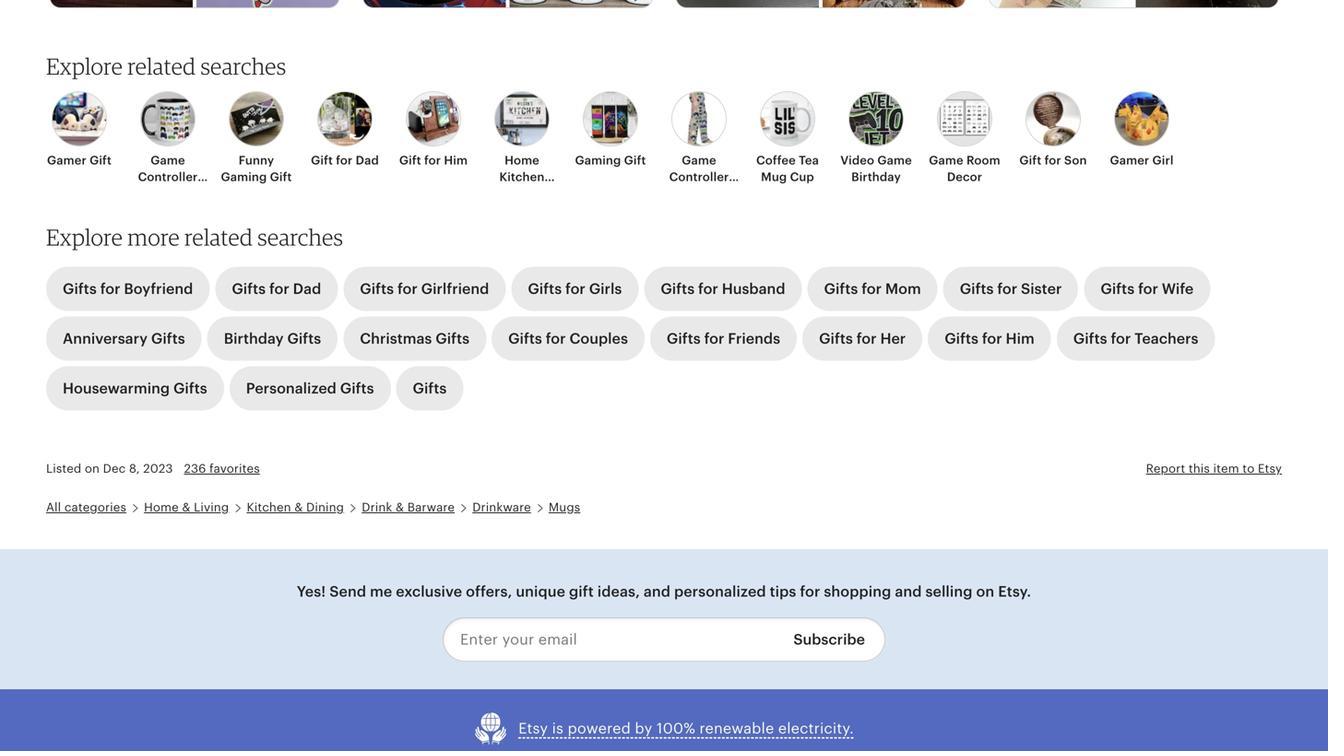 Task type: vqa. For each thing, say whether or not it's contained in the screenshot.
12.99
no



Task type: describe. For each thing, give the bounding box(es) containing it.
powered
[[568, 721, 631, 738]]

explore for explore more related searches
[[46, 224, 123, 251]]

home for home & living
[[144, 501, 179, 515]]

tea
[[799, 154, 819, 167]]

yes! send me exclusive offers, unique gift ideas, and personalized tips for shopping and selling on etsy.
[[297, 584, 1031, 600]]

for for gifts for mom
[[862, 281, 882, 297]]

gifts for husband
[[661, 281, 785, 297]]

gifts for gifts for husband
[[661, 281, 695, 297]]

gifts for friends
[[667, 331, 780, 347]]

boyfriend
[[124, 281, 193, 297]]

gamer girl
[[1110, 154, 1174, 167]]

listed on dec 8, 2023
[[46, 462, 173, 476]]

son
[[1064, 154, 1087, 167]]

anniversary gifts link
[[46, 317, 202, 361]]

1 vertical spatial related
[[185, 224, 253, 251]]

game room decor
[[929, 154, 1001, 184]]

him for gifts for him
[[1006, 331, 1035, 347]]

listed
[[46, 462, 81, 476]]

home & living
[[144, 501, 229, 515]]

mugs link
[[549, 501, 580, 515]]

game controller mug link
[[129, 91, 207, 201]]

dec
[[103, 462, 126, 476]]

& for kitchen
[[294, 501, 303, 515]]

personalized
[[246, 380, 337, 397]]

selling
[[926, 584, 973, 600]]

controller for gift
[[669, 170, 729, 184]]

tips
[[770, 584, 796, 600]]

gift for dad
[[311, 154, 379, 167]]

kitchen inside explore related searches region
[[500, 170, 545, 184]]

gifts down girlfriend
[[436, 331, 470, 347]]

gift inside funny gaming gift
[[270, 170, 292, 184]]

game controller gift
[[669, 154, 729, 201]]

gift for dad link
[[306, 91, 384, 169]]

for for gifts for wife
[[1138, 281, 1158, 297]]

searches inside explore related searches region
[[201, 53, 286, 80]]

subscribe
[[794, 632, 865, 648]]

gifts link
[[396, 367, 463, 411]]

cup
[[790, 170, 814, 184]]

barware
[[407, 501, 455, 515]]

1 and from the left
[[644, 584, 671, 600]]

100%
[[657, 721, 695, 738]]

christmas gifts link
[[343, 317, 486, 361]]

renewable
[[700, 721, 774, 738]]

exclusive
[[396, 584, 462, 600]]

gifts up "personalized gifts" link
[[287, 331, 321, 347]]

236 favorites
[[184, 462, 260, 476]]

& for home
[[182, 501, 191, 515]]

gifts for wife
[[1101, 281, 1194, 297]]

coffee tea mug cup
[[756, 154, 819, 184]]

1 horizontal spatial etsy
[[1258, 462, 1282, 476]]

1 vertical spatial kitchen
[[247, 501, 291, 515]]

report this item to etsy link
[[1146, 462, 1282, 476]]

birthday inside video game birthday
[[852, 170, 901, 184]]

more
[[128, 224, 180, 251]]

for for gift for son
[[1045, 154, 1061, 167]]

gift for son
[[1020, 154, 1087, 167]]

send
[[330, 584, 366, 600]]

birthday gifts link
[[207, 317, 338, 361]]

gifts for gifts link
[[413, 380, 447, 397]]

gifts for sister link
[[943, 267, 1079, 311]]

her
[[880, 331, 906, 347]]

gifts for gifts for boyfriend
[[63, 281, 97, 297]]

etsy inside button
[[518, 721, 548, 738]]

video game birthday
[[840, 154, 912, 184]]

for right tips
[[800, 584, 820, 600]]

for for gifts for husband
[[698, 281, 718, 297]]

drink
[[362, 501, 392, 515]]

explore related searches region
[[35, 53, 1293, 219]]

gifts for girls
[[528, 281, 622, 297]]

related inside region
[[128, 53, 196, 80]]

gifts for dad
[[232, 281, 321, 297]]

drink & barware
[[362, 501, 455, 515]]

gifts for mom link
[[808, 267, 938, 311]]

for for gifts for sister
[[997, 281, 1018, 297]]

is
[[552, 721, 564, 738]]

gifts for husband link
[[644, 267, 802, 311]]

me
[[370, 584, 392, 600]]

gamer gift link
[[41, 91, 118, 169]]

gifts for boyfriend link
[[46, 267, 210, 311]]

gifts for couples
[[508, 331, 628, 347]]

0 vertical spatial gaming
[[575, 154, 621, 167]]

decor for kitchen
[[504, 187, 540, 201]]

gifts for him
[[945, 331, 1035, 347]]

Enter your email field
[[443, 618, 780, 662]]

gamer gift
[[47, 154, 112, 167]]

explore more related searches
[[46, 224, 343, 251]]

game for game controller gift
[[682, 154, 716, 167]]

unique
[[516, 584, 565, 600]]

funny
[[239, 154, 274, 167]]

game controller gift link
[[660, 91, 738, 201]]

etsy.
[[998, 584, 1031, 600]]

anniversary gifts
[[63, 331, 185, 347]]

mug for coffee tea mug cup
[[761, 170, 787, 184]]

gifts for gifts for sister
[[960, 281, 994, 297]]

shopping
[[824, 584, 891, 600]]

sister
[[1021, 281, 1062, 297]]

home for home kitchen decor
[[505, 154, 540, 167]]

gifts for gifts for mom
[[824, 281, 858, 297]]

for for gifts for him
[[982, 331, 1002, 347]]

for for gifts for girls
[[565, 281, 586, 297]]

report
[[1146, 462, 1186, 476]]

236
[[184, 462, 206, 476]]

dad for gift for dad
[[356, 154, 379, 167]]

video game birthday link
[[838, 91, 915, 186]]

for for gifts for dad
[[269, 281, 289, 297]]

him for gift for him
[[444, 154, 468, 167]]

drinkware link
[[472, 501, 531, 515]]

explore related searches
[[46, 53, 286, 80]]

gift for him
[[399, 154, 468, 167]]

gifts for couples link
[[492, 317, 645, 361]]

categories
[[64, 501, 126, 515]]

game controller mug
[[138, 154, 198, 201]]

for for gift for dad
[[336, 154, 353, 167]]

gifts for gifts for friends
[[667, 331, 701, 347]]

girlfriend
[[421, 281, 489, 297]]

gamer for gamer gift
[[47, 154, 87, 167]]

gifts for gifts for couples
[[508, 331, 542, 347]]

mom
[[885, 281, 921, 297]]



Task type: locate. For each thing, give the bounding box(es) containing it.
controller for mug
[[138, 170, 198, 184]]

gifts down christmas gifts
[[413, 380, 447, 397]]

gaming down funny
[[221, 170, 267, 184]]

1 horizontal spatial decor
[[947, 170, 982, 184]]

him down gifts for sister
[[1006, 331, 1035, 347]]

2 explore from the top
[[46, 224, 123, 251]]

gamer girl link
[[1103, 91, 1181, 169]]

0 horizontal spatial birthday
[[224, 331, 284, 347]]

for for gift for him
[[424, 154, 441, 167]]

0 vertical spatial kitchen
[[500, 170, 545, 184]]

dad for gifts for dad
[[293, 281, 321, 297]]

gift inside game controller gift
[[688, 187, 710, 201]]

& left dining
[[294, 501, 303, 515]]

dad left gift for him
[[356, 154, 379, 167]]

0 vertical spatial explore
[[46, 53, 123, 80]]

1 horizontal spatial and
[[895, 584, 922, 600]]

game up the more
[[151, 154, 185, 167]]

gaming right home kitchen decor link
[[575, 154, 621, 167]]

gaming gift link
[[572, 91, 649, 169]]

for for gifts for teachers
[[1111, 331, 1131, 347]]

& left living
[[182, 501, 191, 515]]

wife
[[1162, 281, 1194, 297]]

ideas,
[[598, 584, 640, 600]]

birthday down gifts for dad
[[224, 331, 284, 347]]

on left etsy.
[[976, 584, 995, 600]]

2 & from the left
[[294, 501, 303, 515]]

for left girls
[[565, 281, 586, 297]]

birthday gifts
[[224, 331, 321, 347]]

related up the "game controller mug" link
[[128, 53, 196, 80]]

birthday down video
[[852, 170, 901, 184]]

1 gamer from the left
[[47, 154, 87, 167]]

home right gift for him
[[505, 154, 540, 167]]

for left couples
[[546, 331, 566, 347]]

gamer
[[47, 154, 87, 167], [1110, 154, 1150, 167]]

report this item to etsy
[[1146, 462, 1282, 476]]

1 vertical spatial dad
[[293, 281, 321, 297]]

0 vertical spatial birthday
[[852, 170, 901, 184]]

1 vertical spatial etsy
[[518, 721, 548, 738]]

mug inside coffee tea mug cup
[[761, 170, 787, 184]]

2023
[[143, 462, 173, 476]]

favorites
[[209, 462, 260, 476]]

christmas
[[360, 331, 432, 347]]

explore up the gamer gift link
[[46, 53, 123, 80]]

game left room
[[929, 154, 964, 167]]

0 horizontal spatial on
[[85, 462, 100, 476]]

etsy right to
[[1258, 462, 1282, 476]]

offers,
[[466, 584, 512, 600]]

for for gifts for her
[[857, 331, 877, 347]]

1 horizontal spatial &
[[294, 501, 303, 515]]

for for gifts for girlfriend
[[398, 281, 418, 297]]

gifts for teachers link
[[1057, 317, 1215, 361]]

searches up gifts for dad link
[[258, 224, 343, 251]]

personalized
[[674, 584, 766, 600]]

game left coffee
[[682, 154, 716, 167]]

for for gifts for friends
[[704, 331, 724, 347]]

for left boyfriend
[[100, 281, 120, 297]]

him left home kitchen decor link
[[444, 154, 468, 167]]

0 vertical spatial decor
[[947, 170, 982, 184]]

explore for explore related searches
[[46, 53, 123, 80]]

home & living link
[[144, 501, 229, 515]]

gifts up christmas
[[360, 281, 394, 297]]

video
[[840, 154, 874, 167]]

4 game from the left
[[929, 154, 964, 167]]

birthday
[[852, 170, 901, 184], [224, 331, 284, 347]]

gifts down boyfriend
[[151, 331, 185, 347]]

gifts up anniversary
[[63, 281, 97, 297]]

game room decor link
[[926, 91, 1004, 186]]

all categories
[[46, 501, 126, 515]]

gifts up gifts for her
[[824, 281, 858, 297]]

1 & from the left
[[182, 501, 191, 515]]

related right the more
[[185, 224, 253, 251]]

coffee
[[756, 154, 796, 167]]

gifts down gifts for wife
[[1073, 331, 1107, 347]]

0 vertical spatial searches
[[201, 53, 286, 80]]

him inside explore related searches region
[[444, 154, 468, 167]]

1 vertical spatial on
[[976, 584, 995, 600]]

gifts for gifts for dad
[[232, 281, 266, 297]]

1 vertical spatial birthday
[[224, 331, 284, 347]]

gifts for gifts for him
[[945, 331, 979, 347]]

explore up gifts for boyfriend link
[[46, 224, 123, 251]]

0 vertical spatial him
[[444, 154, 468, 167]]

gifts up gifts for friends 'link' at top
[[661, 281, 695, 297]]

0 horizontal spatial and
[[644, 584, 671, 600]]

for for gifts for couples
[[546, 331, 566, 347]]

all
[[46, 501, 61, 515]]

home kitchen decor
[[500, 154, 545, 201]]

1 vertical spatial explore
[[46, 224, 123, 251]]

0 horizontal spatial kitchen
[[247, 501, 291, 515]]

anniversary
[[63, 331, 148, 347]]

gifts for teachers
[[1073, 331, 1199, 347]]

drink & barware link
[[362, 501, 455, 515]]

gifts up gifts for teachers link at the top right of the page
[[1101, 281, 1135, 297]]

gifts up gifts for him
[[960, 281, 994, 297]]

personalized gifts
[[246, 380, 374, 397]]

game inside game room decor
[[929, 154, 964, 167]]

controller inside the "game controller mug" link
[[138, 170, 198, 184]]

gifts for gifts for teachers
[[1073, 331, 1107, 347]]

for left husband
[[698, 281, 718, 297]]

explore inside region
[[46, 53, 123, 80]]

3 & from the left
[[396, 501, 404, 515]]

gifts for her
[[819, 331, 906, 347]]

game for game room decor
[[929, 154, 964, 167]]

gifts inside 'link'
[[667, 331, 701, 347]]

mug inside game controller mug
[[155, 187, 181, 201]]

2 controller from the left
[[669, 170, 729, 184]]

subscribe button
[[780, 618, 886, 662]]

dad up "birthday gifts"
[[293, 281, 321, 297]]

gifts
[[63, 281, 97, 297], [232, 281, 266, 297], [360, 281, 394, 297], [528, 281, 562, 297], [661, 281, 695, 297], [824, 281, 858, 297], [960, 281, 994, 297], [1101, 281, 1135, 297], [151, 331, 185, 347], [287, 331, 321, 347], [436, 331, 470, 347], [508, 331, 542, 347], [667, 331, 701, 347], [819, 331, 853, 347], [945, 331, 979, 347], [1073, 331, 1107, 347], [173, 380, 207, 397], [340, 380, 374, 397], [413, 380, 447, 397]]

couples
[[570, 331, 628, 347]]

room
[[967, 154, 1001, 167]]

decor inside the home kitchen decor
[[504, 187, 540, 201]]

1 horizontal spatial gamer
[[1110, 154, 1150, 167]]

funny gaming gift
[[221, 154, 292, 184]]

for left girlfriend
[[398, 281, 418, 297]]

0 vertical spatial dad
[[356, 154, 379, 167]]

1 horizontal spatial home
[[505, 154, 540, 167]]

for left her
[[857, 331, 877, 347]]

gifts left her
[[819, 331, 853, 347]]

gift
[[90, 154, 112, 167], [311, 154, 333, 167], [399, 154, 421, 167], [624, 154, 646, 167], [1020, 154, 1042, 167], [270, 170, 292, 184], [688, 187, 710, 201]]

0 horizontal spatial dad
[[293, 281, 321, 297]]

to
[[1243, 462, 1255, 476]]

decor for room
[[947, 170, 982, 184]]

home kitchen decor link
[[483, 91, 561, 201]]

for
[[336, 154, 353, 167], [424, 154, 441, 167], [1045, 154, 1061, 167], [100, 281, 120, 297], [269, 281, 289, 297], [398, 281, 418, 297], [565, 281, 586, 297], [698, 281, 718, 297], [862, 281, 882, 297], [997, 281, 1018, 297], [1138, 281, 1158, 297], [546, 331, 566, 347], [704, 331, 724, 347], [857, 331, 877, 347], [982, 331, 1002, 347], [1111, 331, 1131, 347], [800, 584, 820, 600]]

0 vertical spatial on
[[85, 462, 100, 476]]

decor
[[947, 170, 982, 184], [504, 187, 540, 201]]

for left son
[[1045, 154, 1061, 167]]

item
[[1213, 462, 1239, 476]]

coffee tea mug cup link
[[749, 91, 826, 186]]

2 horizontal spatial &
[[396, 501, 404, 515]]

&
[[182, 501, 191, 515], [294, 501, 303, 515], [396, 501, 404, 515]]

gifts for gifts for wife
[[1101, 281, 1135, 297]]

3 game from the left
[[878, 154, 912, 167]]

gifts for her link
[[803, 317, 923, 361]]

1 explore from the top
[[46, 53, 123, 80]]

1 vertical spatial him
[[1006, 331, 1035, 347]]

0 horizontal spatial mug
[[155, 187, 181, 201]]

gifts for dad link
[[215, 267, 338, 311]]

mug up the more
[[155, 187, 181, 201]]

home inside the home kitchen decor
[[505, 154, 540, 167]]

yes!
[[297, 584, 326, 600]]

0 horizontal spatial gamer
[[47, 154, 87, 167]]

gifts for gifts for her
[[819, 331, 853, 347]]

etsy left 'is'
[[518, 721, 548, 738]]

0 horizontal spatial decor
[[504, 187, 540, 201]]

1 vertical spatial home
[[144, 501, 179, 515]]

0 vertical spatial mug
[[761, 170, 787, 184]]

1 horizontal spatial birthday
[[852, 170, 901, 184]]

game
[[151, 154, 185, 167], [682, 154, 716, 167], [878, 154, 912, 167], [929, 154, 964, 167]]

1 horizontal spatial kitchen
[[500, 170, 545, 184]]

girl
[[1153, 154, 1174, 167]]

1 horizontal spatial gaming
[[575, 154, 621, 167]]

gifts down christmas
[[340, 380, 374, 397]]

1 horizontal spatial on
[[976, 584, 995, 600]]

home
[[505, 154, 540, 167], [144, 501, 179, 515]]

0 vertical spatial etsy
[[1258, 462, 1282, 476]]

for up "birthday gifts"
[[269, 281, 289, 297]]

related
[[128, 53, 196, 80], [185, 224, 253, 251]]

gifts down gifts for girls link
[[508, 331, 542, 347]]

for right gift for dad
[[424, 154, 441, 167]]

funny gaming gift link
[[218, 91, 295, 186]]

gifts down gifts for husband link
[[667, 331, 701, 347]]

gifts for boyfriend
[[63, 281, 193, 297]]

for right funny
[[336, 154, 353, 167]]

for left sister
[[997, 281, 1018, 297]]

friends
[[728, 331, 780, 347]]

and right ideas,
[[644, 584, 671, 600]]

0 horizontal spatial gaming
[[221, 170, 267, 184]]

& for drink
[[396, 501, 404, 515]]

game inside game controller mug
[[151, 154, 185, 167]]

gifts right her
[[945, 331, 979, 347]]

game inside game controller gift
[[682, 154, 716, 167]]

electricity.
[[778, 721, 854, 738]]

explore
[[46, 53, 123, 80], [46, 224, 123, 251]]

gifts for girlfriend link
[[343, 267, 506, 311]]

for for gifts for boyfriend
[[100, 281, 120, 297]]

gift
[[569, 584, 594, 600]]

on left dec
[[85, 462, 100, 476]]

1 horizontal spatial him
[[1006, 331, 1035, 347]]

game for game controller mug
[[151, 154, 185, 167]]

gifts right housewarming
[[173, 380, 207, 397]]

etsy is powered by 100% renewable electricity. button
[[474, 712, 854, 747]]

0 horizontal spatial him
[[444, 154, 468, 167]]

housewarming gifts
[[63, 380, 207, 397]]

decor inside game room decor
[[947, 170, 982, 184]]

0 horizontal spatial home
[[144, 501, 179, 515]]

for left the mom
[[862, 281, 882, 297]]

gifts up birthday gifts link
[[232, 281, 266, 297]]

gifts inside 'link'
[[360, 281, 394, 297]]

gifts up gifts for couples
[[528, 281, 562, 297]]

1 horizontal spatial dad
[[356, 154, 379, 167]]

2 and from the left
[[895, 584, 922, 600]]

gifts for gifts for girls
[[528, 281, 562, 297]]

game right video
[[878, 154, 912, 167]]

1 horizontal spatial controller
[[669, 170, 729, 184]]

controller
[[138, 170, 198, 184], [669, 170, 729, 184]]

for left friends
[[704, 331, 724, 347]]

for left teachers
[[1111, 331, 1131, 347]]

dad inside explore related searches region
[[356, 154, 379, 167]]

christmas gifts
[[360, 331, 470, 347]]

2 gamer from the left
[[1110, 154, 1150, 167]]

0 horizontal spatial &
[[182, 501, 191, 515]]

1 vertical spatial gaming
[[221, 170, 267, 184]]

& right drink
[[396, 501, 404, 515]]

for inside 'link'
[[704, 331, 724, 347]]

controller inside game controller gift link
[[669, 170, 729, 184]]

controller left coffee tea mug cup
[[669, 170, 729, 184]]

0 horizontal spatial etsy
[[518, 721, 548, 738]]

gaming inside funny gaming gift
[[221, 170, 267, 184]]

gifts for girlfriend
[[360, 281, 489, 297]]

for left wife
[[1138, 281, 1158, 297]]

1 vertical spatial mug
[[155, 187, 181, 201]]

by
[[635, 721, 653, 738]]

game inside video game birthday
[[878, 154, 912, 167]]

1 horizontal spatial mug
[[761, 170, 787, 184]]

1 vertical spatial searches
[[258, 224, 343, 251]]

searches up funny gaming gift link
[[201, 53, 286, 80]]

gift for him link
[[395, 91, 472, 169]]

mug for game controller mug
[[155, 187, 181, 201]]

teachers
[[1135, 331, 1199, 347]]

gamer for gamer girl
[[1110, 154, 1150, 167]]

for inside 'link'
[[398, 281, 418, 297]]

husband
[[722, 281, 785, 297]]

0 vertical spatial home
[[505, 154, 540, 167]]

him
[[444, 154, 468, 167], [1006, 331, 1035, 347]]

1 controller from the left
[[138, 170, 198, 184]]

for down gifts for sister
[[982, 331, 1002, 347]]

home down 2023
[[144, 501, 179, 515]]

personalized gifts link
[[229, 367, 391, 411]]

girls
[[589, 281, 622, 297]]

mug down coffee
[[761, 170, 787, 184]]

0 vertical spatial related
[[128, 53, 196, 80]]

gift for son link
[[1015, 91, 1092, 169]]

controller up the more
[[138, 170, 198, 184]]

1 vertical spatial decor
[[504, 187, 540, 201]]

1 game from the left
[[151, 154, 185, 167]]

gaming gift
[[575, 154, 646, 167]]

2 game from the left
[[682, 154, 716, 167]]

and left the selling
[[895, 584, 922, 600]]

0 horizontal spatial controller
[[138, 170, 198, 184]]

gifts for gifts for girlfriend
[[360, 281, 394, 297]]



